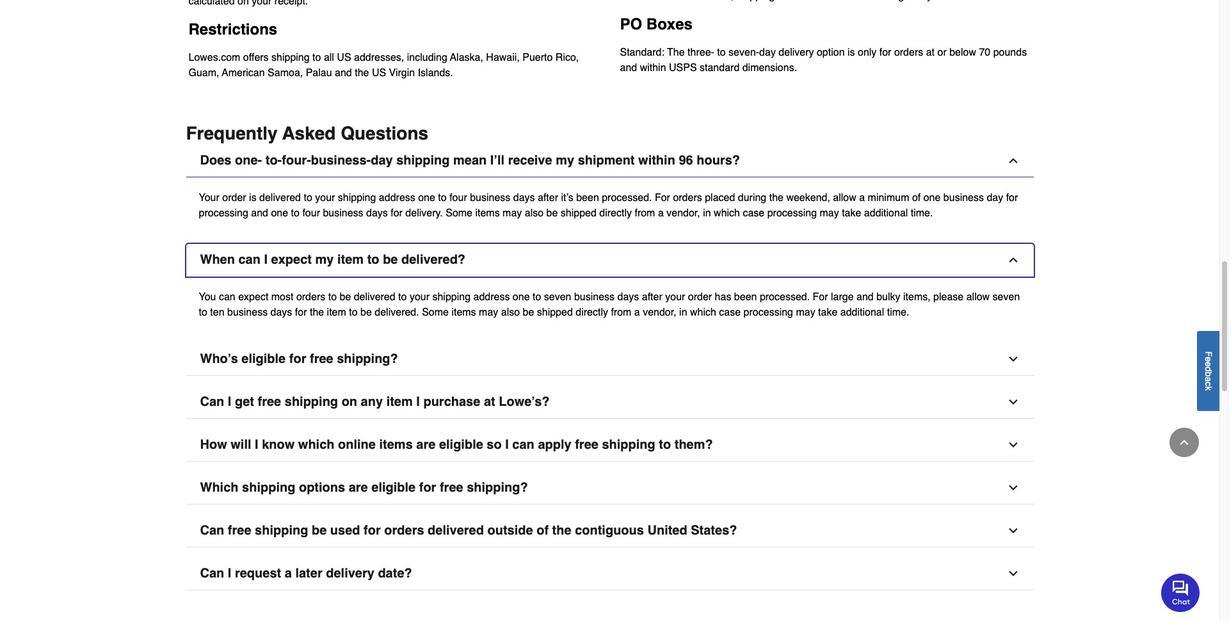 Task type: vqa. For each thing, say whether or not it's contained in the screenshot.
US
yes



Task type: locate. For each thing, give the bounding box(es) containing it.
can right so
[[512, 437, 534, 452]]

for up who's eligible for free shipping?
[[295, 307, 307, 318]]

2 vertical spatial eligible
[[372, 480, 416, 495]]

0 horizontal spatial seven
[[544, 291, 571, 303]]

0 vertical spatial at
[[926, 47, 935, 58]]

0 vertical spatial address
[[379, 192, 415, 204]]

within
[[640, 62, 666, 74], [638, 153, 675, 168]]

allow right please
[[967, 291, 990, 303]]

2 chevron down image from the top
[[1007, 481, 1020, 494]]

can down which
[[200, 523, 224, 538]]

and inside you can expect most orders to be delivered to your shipping address one to seven business days after your order has been processed. for large and bulky items, please allow seven to ten business days for the item to be delivered. some items may also be shipped directly from a vendor, in which case processing may take additional time.
[[857, 291, 874, 303]]

delivered up delivered.
[[354, 291, 395, 303]]

1 horizontal spatial delivered
[[354, 291, 395, 303]]

shipping
[[271, 52, 310, 63], [396, 153, 450, 168], [338, 192, 376, 204], [432, 291, 471, 303], [285, 394, 338, 409], [602, 437, 655, 452], [242, 480, 295, 495], [255, 523, 308, 538]]

1 vertical spatial additional
[[840, 307, 884, 318]]

directly up when can i expect my item to be delivered? button
[[599, 207, 632, 219]]

items down 'delivered?'
[[452, 307, 476, 318]]

which down placed
[[714, 207, 740, 219]]

0 horizontal spatial been
[[576, 192, 599, 204]]

your inside the your order is delivered to your shipping address one to four business days after it's been processed. for orders placed during the weekend, allow a minimum of one business day for processing and one to four business days for delivery. some items may also be shipped directly from a vendor, in which case processing may take additional time.
[[315, 192, 335, 204]]

can left request
[[200, 566, 224, 581]]

chevron down image inside which shipping options are eligible for free shipping? "button"
[[1007, 481, 1020, 494]]

time.
[[911, 207, 933, 219], [887, 307, 909, 318]]

0 horizontal spatial case
[[719, 307, 741, 318]]

1 horizontal spatial my
[[556, 153, 574, 168]]

us
[[337, 52, 351, 63], [372, 67, 386, 79]]

from up who's eligible for free shipping? button
[[611, 307, 632, 318]]

delivery inside standard: the three- to seven-day delivery option is only for orders at or below 70 pounds and within usps standard dimensions.
[[779, 47, 814, 58]]

0 vertical spatial chevron down image
[[1007, 353, 1020, 365]]

has
[[715, 291, 731, 303]]

2 vertical spatial can
[[200, 566, 224, 581]]

0 vertical spatial been
[[576, 192, 599, 204]]

days down when can i expect my item to be delivered? button
[[618, 291, 639, 303]]

in
[[703, 207, 711, 219], [679, 307, 687, 318]]

1 horizontal spatial at
[[926, 47, 935, 58]]

within left 96
[[638, 153, 675, 168]]

some
[[446, 207, 472, 219], [422, 307, 449, 318]]

i left get
[[228, 394, 231, 409]]

can right when
[[238, 252, 261, 267]]

puerto
[[523, 52, 553, 63]]

1 horizontal spatial address
[[473, 291, 510, 303]]

at inside button
[[484, 394, 495, 409]]

additional inside the your order is delivered to your shipping address one to four business days after it's been processed. for orders placed during the weekend, allow a minimum of one business day for processing and one to four business days for delivery. some items may also be shipped directly from a vendor, in which case processing may take additional time.
[[864, 207, 908, 219]]

my inside does one- to-four-business-day shipping mean i'll receive my shipment within 96 hours? "button"
[[556, 153, 574, 168]]

1 horizontal spatial chevron up image
[[1178, 436, 1191, 449]]

2 vertical spatial chevron down image
[[1007, 567, 1020, 580]]

1 vertical spatial us
[[372, 67, 386, 79]]

of inside "can free shipping be used for orders delivered outside of the contiguous united states?" button
[[537, 523, 549, 538]]

0 horizontal spatial time.
[[887, 307, 909, 318]]

the up who's eligible for free shipping?
[[310, 307, 324, 318]]

after down when can i expect my item to be delivered? button
[[642, 291, 663, 303]]

eligible
[[242, 351, 286, 366], [439, 437, 483, 452], [372, 480, 416, 495]]

0 vertical spatial is
[[848, 47, 855, 58]]

from inside you can expect most orders to be delivered to your shipping address one to seven business days after your order has been processed. for large and bulky items, please allow seven to ten business days for the item to be delivered. some items may also be shipped directly from a vendor, in which case processing may take additional time.
[[611, 307, 632, 318]]

0 horizontal spatial chevron up image
[[1007, 154, 1020, 167]]

0 vertical spatial delivered
[[259, 192, 301, 204]]

3 chevron down image from the top
[[1007, 567, 1020, 580]]

0 vertical spatial processed.
[[602, 192, 652, 204]]

1 vertical spatial within
[[638, 153, 675, 168]]

1 vertical spatial which
[[690, 307, 716, 318]]

additional inside you can expect most orders to be delivered to your shipping address one to seven business days after your order has been processed. for large and bulky items, please allow seven to ten business days for the item to be delivered. some items may also be shipped directly from a vendor, in which case processing may take additional time.
[[840, 307, 884, 318]]

also
[[525, 207, 544, 219], [501, 307, 520, 318]]

the left contiguous
[[552, 523, 571, 538]]

some right delivered.
[[422, 307, 449, 318]]

0 vertical spatial vendor,
[[667, 207, 700, 219]]

orders inside the your order is delivered to your shipping address one to four business days after it's been processed. for orders placed during the weekend, allow a minimum of one business day for processing and one to four business days for delivery. some items may also be shipped directly from a vendor, in which case processing may take additional time.
[[673, 192, 702, 204]]

0 vertical spatial can
[[200, 394, 224, 409]]

0 vertical spatial allow
[[833, 192, 856, 204]]

chevron down image
[[1007, 353, 1020, 365], [1007, 438, 1020, 451], [1007, 524, 1020, 537]]

processing
[[199, 207, 248, 219], [767, 207, 817, 219], [744, 307, 793, 318]]

delivered for orders
[[354, 291, 395, 303]]

1 vertical spatial address
[[473, 291, 510, 303]]

eligible inside button
[[242, 351, 286, 366]]

po
[[620, 15, 642, 33]]

to
[[717, 47, 726, 58], [312, 52, 321, 63], [304, 192, 312, 204], [438, 192, 447, 204], [291, 207, 300, 219], [367, 252, 379, 267], [328, 291, 337, 303], [398, 291, 407, 303], [533, 291, 541, 303], [199, 307, 207, 318], [349, 307, 358, 318], [659, 437, 671, 452]]

0 vertical spatial items
[[475, 207, 500, 219]]

my
[[556, 153, 574, 168], [315, 252, 334, 267]]

including
[[407, 52, 447, 63]]

0 vertical spatial of
[[912, 192, 921, 204]]

of right 'minimum'
[[912, 192, 921, 204]]

you can expect most orders to be delivered to your shipping address one to seven business days after your order has been processed. for large and bulky items, please allow seven to ten business days for the item to be delivered. some items may also be shipped directly from a vendor, in which case processing may take additional time.
[[199, 291, 1020, 318]]

0 vertical spatial also
[[525, 207, 544, 219]]

does one- to-four-business-day shipping mean i'll receive my shipment within 96 hours?
[[200, 153, 740, 168]]

0 horizontal spatial eligible
[[242, 351, 286, 366]]

is down one-
[[249, 192, 256, 204]]

to inside "button"
[[659, 437, 671, 452]]

1 vertical spatial in
[[679, 307, 687, 318]]

0 vertical spatial case
[[743, 207, 765, 219]]

to inside button
[[367, 252, 379, 267]]

directly up who's eligible for free shipping? button
[[576, 307, 608, 318]]

2 vertical spatial delivered
[[428, 523, 484, 538]]

1 vertical spatial order
[[688, 291, 712, 303]]

of
[[912, 192, 921, 204], [537, 523, 549, 538]]

us down addresses,
[[372, 67, 386, 79]]

four up when can i expect my item to be delivered?
[[302, 207, 320, 219]]

shipping? inside button
[[337, 351, 398, 366]]

2 can from the top
[[200, 523, 224, 538]]

chevron down image for free
[[1007, 438, 1020, 451]]

1 seven from the left
[[544, 291, 571, 303]]

i inside "button"
[[228, 566, 231, 581]]

item inside you can expect most orders to be delivered to your shipping address one to seven business days after your order has been processed. for large and bulky items, please allow seven to ten business days for the item to be delivered. some items may also be shipped directly from a vendor, in which case processing may take additional time.
[[327, 307, 346, 318]]

1 horizontal spatial from
[[635, 207, 655, 219]]

are down purchase
[[416, 437, 436, 452]]

0 horizontal spatial allow
[[833, 192, 856, 204]]

a inside button
[[1204, 376, 1214, 381]]

can
[[200, 394, 224, 409], [200, 523, 224, 538], [200, 566, 224, 581]]

i left request
[[228, 566, 231, 581]]

which right 'know'
[[298, 437, 335, 452]]

them?
[[675, 437, 713, 452]]

1 vertical spatial at
[[484, 394, 495, 409]]

can up ten
[[219, 291, 235, 303]]

orders inside standard: the three- to seven-day delivery option is only for orders at or below 70 pounds and within usps standard dimensions.
[[894, 47, 923, 58]]

and down standard:
[[620, 62, 637, 74]]

eligible inside "button"
[[439, 437, 483, 452]]

please
[[934, 291, 964, 303]]

expect left most
[[238, 291, 268, 303]]

lowe's?
[[499, 394, 550, 409]]

day inside "button"
[[371, 153, 393, 168]]

i
[[264, 252, 268, 267], [228, 394, 231, 409], [416, 394, 420, 409], [255, 437, 258, 452], [505, 437, 509, 452], [228, 566, 231, 581]]

additional down large
[[840, 307, 884, 318]]

frequently asked questions
[[186, 123, 428, 143]]

below
[[950, 47, 976, 58]]

0 vertical spatial us
[[337, 52, 351, 63]]

a inside "button"
[[285, 566, 292, 581]]

day inside standard: the three- to seven-day delivery option is only for orders at or below 70 pounds and within usps standard dimensions.
[[759, 47, 776, 58]]

some right delivery.
[[446, 207, 472, 219]]

questions
[[341, 123, 428, 143]]

1 horizontal spatial shipping?
[[467, 480, 528, 495]]

can inside button
[[238, 252, 261, 267]]

0 horizontal spatial also
[[501, 307, 520, 318]]

1 horizontal spatial expect
[[271, 252, 312, 267]]

1 horizontal spatial seven
[[993, 291, 1020, 303]]

guam,
[[189, 67, 219, 79]]

your left has
[[665, 291, 685, 303]]

during
[[738, 192, 767, 204]]

order right your
[[222, 192, 246, 204]]

shipping down 'delivered?'
[[432, 291, 471, 303]]

3 chevron down image from the top
[[1007, 524, 1020, 537]]

1 vertical spatial shipping?
[[467, 480, 528, 495]]

1 vertical spatial after
[[642, 291, 663, 303]]

after
[[538, 192, 558, 204], [642, 291, 663, 303]]

minimum
[[868, 192, 909, 204]]

0 vertical spatial take
[[842, 207, 861, 219]]

e up b
[[1204, 361, 1214, 366]]

for inside "button"
[[419, 480, 436, 495]]

take inside the your order is delivered to your shipping address one to four business days after it's been processed. for orders placed during the weekend, allow a minimum of one business day for processing and one to four business days for delivery. some items may also be shipped directly from a vendor, in which case processing may take additional time.
[[842, 207, 861, 219]]

may
[[503, 207, 522, 219], [820, 207, 839, 219], [479, 307, 498, 318], [796, 307, 815, 318]]

1 horizontal spatial are
[[416, 437, 436, 452]]

been right it's
[[576, 192, 599, 204]]

0 horizontal spatial is
[[249, 192, 256, 204]]

your down business-
[[315, 192, 335, 204]]

shipping inside the your order is delivered to your shipping address one to four business days after it's been processed. for orders placed during the weekend, allow a minimum of one business day for processing and one to four business days for delivery. some items may also be shipped directly from a vendor, in which case processing may take additional time.
[[338, 192, 376, 204]]

shipping down can i get free shipping on any item i purchase at lowe's? button
[[602, 437, 655, 452]]

shipping inside "button"
[[602, 437, 655, 452]]

2 horizontal spatial delivered
[[428, 523, 484, 538]]

can i get free shipping on any item i purchase at lowe's?
[[200, 394, 550, 409]]

seven down when can i expect my item to be delivered? button
[[544, 291, 571, 303]]

0 horizontal spatial four
[[302, 207, 320, 219]]

2 vertical spatial which
[[298, 437, 335, 452]]

0 vertical spatial chevron down image
[[1007, 396, 1020, 408]]

0 vertical spatial my
[[556, 153, 574, 168]]

be inside the your order is delivered to your shipping address one to four business days after it's been processed. for orders placed during the weekend, allow a minimum of one business day for processing and one to four business days for delivery. some items may also be shipped directly from a vendor, in which case processing may take additional time.
[[546, 207, 558, 219]]

us right all
[[337, 52, 351, 63]]

been right has
[[734, 291, 757, 303]]

to inside standard: the three- to seven-day delivery option is only for orders at or below 70 pounds and within usps standard dimensions.
[[717, 47, 726, 58]]

items,
[[903, 291, 931, 303]]

1 vertical spatial shipped
[[537, 307, 573, 318]]

items inside the your order is delivered to your shipping address one to four business days after it's been processed. for orders placed during the weekend, allow a minimum of one business day for processing and one to four business days for delivery. some items may also be shipped directly from a vendor, in which case processing may take additional time.
[[475, 207, 500, 219]]

1 vertical spatial can
[[200, 523, 224, 538]]

2 vertical spatial chevron down image
[[1007, 524, 1020, 537]]

1 vertical spatial time.
[[887, 307, 909, 318]]

0 vertical spatial eligible
[[242, 351, 286, 366]]

case inside the your order is delivered to your shipping address one to four business days after it's been processed. for orders placed during the weekend, allow a minimum of one business day for processing and one to four business days for delivery. some items may also be shipped directly from a vendor, in which case processing may take additional time.
[[743, 207, 765, 219]]

eligible left so
[[439, 437, 483, 452]]

e up d
[[1204, 356, 1214, 361]]

expect inside button
[[271, 252, 312, 267]]

when can i expect my item to be delivered?
[[200, 252, 465, 267]]

from up when can i expect my item to be delivered? button
[[635, 207, 655, 219]]

96
[[679, 153, 693, 168]]

can inside "button"
[[200, 566, 224, 581]]

which inside the your order is delivered to your shipping address one to four business days after it's been processed. for orders placed during the weekend, allow a minimum of one business day for processing and one to four business days for delivery. some items may also be shipped directly from a vendor, in which case processing may take additional time.
[[714, 207, 740, 219]]

chevron down image
[[1007, 396, 1020, 408], [1007, 481, 1020, 494], [1007, 567, 1020, 580]]

the right during
[[769, 192, 784, 204]]

1 vertical spatial of
[[537, 523, 549, 538]]

1 vertical spatial items
[[452, 307, 476, 318]]

chevron down image inside "can free shipping be used for orders delivered outside of the contiguous united states?" button
[[1007, 524, 1020, 537]]

for
[[655, 192, 670, 204], [813, 291, 828, 303]]

days left delivery.
[[366, 207, 388, 219]]

most
[[271, 291, 294, 303]]

processed. left large
[[760, 291, 810, 303]]

all
[[324, 52, 334, 63]]

order left has
[[688, 291, 712, 303]]

additional
[[864, 207, 908, 219], [840, 307, 884, 318]]

1 e from the top
[[1204, 356, 1214, 361]]

0 vertical spatial can
[[238, 252, 261, 267]]

2 horizontal spatial day
[[987, 192, 1003, 204]]

2 e from the top
[[1204, 361, 1214, 366]]

1 vertical spatial for
[[813, 291, 828, 303]]

orders up date?
[[384, 523, 424, 538]]

and
[[620, 62, 637, 74], [335, 67, 352, 79], [251, 207, 268, 219], [857, 291, 874, 303]]

orders left or
[[894, 47, 923, 58]]

shipping down 'know'
[[242, 480, 295, 495]]

1 horizontal spatial is
[[848, 47, 855, 58]]

at left or
[[926, 47, 935, 58]]

for right only
[[880, 47, 891, 58]]

item
[[337, 252, 364, 267], [327, 307, 346, 318], [386, 394, 413, 409]]

0 horizontal spatial expect
[[238, 291, 268, 303]]

1 horizontal spatial us
[[372, 67, 386, 79]]

delivery
[[779, 47, 814, 58], [326, 566, 374, 581]]

address inside you can expect most orders to be delivered to your shipping address one to seven business days after your order has been processed. for large and bulky items, please allow seven to ten business days for the item to be delivered. some items may also be shipped directly from a vendor, in which case processing may take additional time.
[[473, 291, 510, 303]]

shipped inside the your order is delivered to your shipping address one to four business days after it's been processed. for orders placed during the weekend, allow a minimum of one business day for processing and one to four business days for delivery. some items may also be shipped directly from a vendor, in which case processing may take additional time.
[[561, 207, 597, 219]]

the inside lowes.com offers shipping to all us addresses, including alaska, hawaii, puerto rico, guam, american samoa, palau and the us virgin islands.
[[355, 67, 369, 79]]

which inside "button"
[[298, 437, 335, 452]]

are right the options
[[349, 480, 368, 495]]

within down standard:
[[640, 62, 666, 74]]

your
[[315, 192, 335, 204], [410, 291, 430, 303], [665, 291, 685, 303]]

american
[[222, 67, 265, 79]]

can inside you can expect most orders to be delivered to your shipping address one to seven business days after your order has been processed. for large and bulky items, please allow seven to ten business days for the item to be delivered. some items may also be shipped directly from a vendor, in which case processing may take additional time.
[[219, 291, 235, 303]]

to inside lowes.com offers shipping to all us addresses, including alaska, hawaii, puerto rico, guam, american samoa, palau and the us virgin islands.
[[312, 52, 321, 63]]

on
[[342, 394, 357, 409]]

0 horizontal spatial from
[[611, 307, 632, 318]]

0 vertical spatial directly
[[599, 207, 632, 219]]

items right online
[[379, 437, 413, 452]]

vendor,
[[667, 207, 700, 219], [643, 307, 677, 318]]

a
[[859, 192, 865, 204], [658, 207, 664, 219], [634, 307, 640, 318], [1204, 376, 1214, 381], [285, 566, 292, 581]]

is left only
[[848, 47, 855, 58]]

2 vertical spatial item
[[386, 394, 413, 409]]

from
[[635, 207, 655, 219], [611, 307, 632, 318]]

for
[[880, 47, 891, 58], [1006, 192, 1018, 204], [391, 207, 403, 219], [295, 307, 307, 318], [289, 351, 306, 366], [419, 480, 436, 495], [364, 523, 381, 538]]

any
[[361, 394, 383, 409]]

0 horizontal spatial shipping?
[[337, 351, 398, 366]]

after inside the your order is delivered to your shipping address one to four business days after it's been processed. for orders placed during the weekend, allow a minimum of one business day for processing and one to four business days for delivery. some items may also be shipped directly from a vendor, in which case processing may take additional time.
[[538, 192, 558, 204]]

for up chevron up icon
[[1006, 192, 1018, 204]]

your
[[199, 192, 219, 204]]

delivered left outside
[[428, 523, 484, 538]]

0 vertical spatial in
[[703, 207, 711, 219]]

at inside standard: the three- to seven-day delivery option is only for orders at or below 70 pounds and within usps standard dimensions.
[[926, 47, 935, 58]]

for down how will i know which online items are eligible so i can apply free shipping to them?
[[419, 480, 436, 495]]

processed.
[[602, 192, 652, 204], [760, 291, 810, 303]]

order inside the your order is delivered to your shipping address one to four business days after it's been processed. for orders placed during the weekend, allow a minimum of one business day for processing and one to four business days for delivery. some items may also be shipped directly from a vendor, in which case processing may take additional time.
[[222, 192, 246, 204]]

can free shipping be used for orders delivered outside of the contiguous united states? button
[[186, 515, 1034, 547]]

1 horizontal spatial time.
[[911, 207, 933, 219]]

orders inside button
[[384, 523, 424, 538]]

eligible down online
[[372, 480, 416, 495]]

for inside the your order is delivered to your shipping address one to four business days after it's been processed. for orders placed during the weekend, allow a minimum of one business day for processing and one to four business days for delivery. some items may also be shipped directly from a vendor, in which case processing may take additional time.
[[655, 192, 670, 204]]

chevron down image for item
[[1007, 396, 1020, 408]]

so
[[487, 437, 502, 452]]

shipping? down so
[[467, 480, 528, 495]]

1 chevron down image from the top
[[1007, 396, 1020, 408]]

your up delivered.
[[410, 291, 430, 303]]

take inside you can expect most orders to be delivered to your shipping address one to seven business days after your order has been processed. for large and bulky items, please allow seven to ten business days for the item to be delivered. some items may also be shipped directly from a vendor, in which case processing may take additional time.
[[818, 307, 838, 318]]

orders left placed
[[673, 192, 702, 204]]

2 vertical spatial items
[[379, 437, 413, 452]]

how will i know which online items are eligible so i can apply free shipping to them?
[[200, 437, 713, 452]]

chevron down image inside can i get free shipping on any item i purchase at lowe's? button
[[1007, 396, 1020, 408]]

1 horizontal spatial can
[[238, 252, 261, 267]]

delivered inside you can expect most orders to be delivered to your shipping address one to seven business days after your order has been processed. for large and bulky items, please allow seven to ten business days for the item to be delivered. some items may also be shipped directly from a vendor, in which case processing may take additional time.
[[354, 291, 395, 303]]

2 horizontal spatial your
[[665, 291, 685, 303]]

the
[[355, 67, 369, 79], [769, 192, 784, 204], [310, 307, 324, 318], [552, 523, 571, 538]]

chevron down image for shipping?
[[1007, 481, 1020, 494]]

delivered for used
[[428, 523, 484, 538]]

for left delivery.
[[391, 207, 403, 219]]

and right large
[[857, 291, 874, 303]]

time. inside the your order is delivered to your shipping address one to four business days after it's been processed. for orders placed during the weekend, allow a minimum of one business day for processing and one to four business days for delivery. some items may also be shipped directly from a vendor, in which case processing may take additional time.
[[911, 207, 933, 219]]

1 vertical spatial from
[[611, 307, 632, 318]]

1 can from the top
[[200, 394, 224, 409]]

case down during
[[743, 207, 765, 219]]

items
[[475, 207, 500, 219], [452, 307, 476, 318], [379, 437, 413, 452]]

within inside "button"
[[638, 153, 675, 168]]

0 vertical spatial delivery
[[779, 47, 814, 58]]

after left it's
[[538, 192, 558, 204]]

is inside the your order is delivered to your shipping address one to four business days after it's been processed. for orders placed during the weekend, allow a minimum of one business day for processing and one to four business days for delivery. some items may also be shipped directly from a vendor, in which case processing may take additional time.
[[249, 192, 256, 204]]

shipping? up any
[[337, 351, 398, 366]]

1 vertical spatial chevron down image
[[1007, 481, 1020, 494]]

boxes
[[647, 15, 693, 33]]

0 horizontal spatial your
[[315, 192, 335, 204]]

for left placed
[[655, 192, 670, 204]]

directly inside you can expect most orders to be delivered to your shipping address one to seven business days after your order has been processed. for large and bulky items, please allow seven to ten business days for the item to be delivered. some items may also be shipped directly from a vendor, in which case processing may take additional time.
[[576, 307, 608, 318]]

0 vertical spatial are
[[416, 437, 436, 452]]

islands.
[[418, 67, 453, 79]]

and right palau
[[335, 67, 352, 79]]

1 vertical spatial item
[[327, 307, 346, 318]]

po boxes
[[620, 15, 693, 33]]

items down i'll
[[475, 207, 500, 219]]

and down one-
[[251, 207, 268, 219]]

orders
[[894, 47, 923, 58], [673, 192, 702, 204], [296, 291, 325, 303], [384, 523, 424, 538]]

2 horizontal spatial eligible
[[439, 437, 483, 452]]

delivery right later
[[326, 566, 374, 581]]

at left lowe's?
[[484, 394, 495, 409]]

0 vertical spatial some
[[446, 207, 472, 219]]

which shipping options are eligible for free shipping?
[[200, 480, 528, 495]]

four down mean
[[450, 192, 467, 204]]

70
[[979, 47, 991, 58]]

1 vertical spatial eligible
[[439, 437, 483, 452]]

for left large
[[813, 291, 828, 303]]

0 horizontal spatial can
[[219, 291, 235, 303]]

expect
[[271, 252, 312, 267], [238, 291, 268, 303]]

the down addresses,
[[355, 67, 369, 79]]

2 chevron down image from the top
[[1007, 438, 1020, 451]]

expect up most
[[271, 252, 312, 267]]

processed. down does one- to-four-business-day shipping mean i'll receive my shipment within 96 hours? "button"
[[602, 192, 652, 204]]

1 chevron down image from the top
[[1007, 353, 1020, 365]]

allow right 'weekend,'
[[833, 192, 856, 204]]

additional down 'minimum'
[[864, 207, 908, 219]]

allow
[[833, 192, 856, 204], [967, 291, 990, 303]]

within inside standard: the three- to seven-day delivery option is only for orders at or below 70 pounds and within usps standard dimensions.
[[640, 62, 666, 74]]

case down has
[[719, 307, 741, 318]]

1 vertical spatial my
[[315, 252, 334, 267]]

0 vertical spatial shipping?
[[337, 351, 398, 366]]

0 vertical spatial time.
[[911, 207, 933, 219]]

also inside you can expect most orders to be delivered to your shipping address one to seven business days after your order has been processed. for large and bulky items, please allow seven to ten business days for the item to be delivered. some items may also be shipped directly from a vendor, in which case processing may take additional time.
[[501, 307, 520, 318]]

chevron down image inside who's eligible for free shipping? button
[[1007, 353, 1020, 365]]

business-
[[311, 153, 371, 168]]

can left get
[[200, 394, 224, 409]]

chevron down image inside how will i know which online items are eligible so i can apply free shipping to them? "button"
[[1007, 438, 1020, 451]]

1 vertical spatial case
[[719, 307, 741, 318]]

for down most
[[289, 351, 306, 366]]

0 vertical spatial which
[[714, 207, 740, 219]]

shipping down business-
[[338, 192, 376, 204]]

receive
[[508, 153, 552, 168]]

the inside button
[[552, 523, 571, 538]]

case
[[743, 207, 765, 219], [719, 307, 741, 318]]

your order is delivered to your shipping address one to four business days after it's been processed. for orders placed during the weekend, allow a minimum of one business day for processing and one to four business days for delivery. some items may also be shipped directly from a vendor, in which case processing may take additional time.
[[199, 192, 1018, 219]]

delivered down "to-"
[[259, 192, 301, 204]]

days down receive on the top left
[[513, 192, 535, 204]]

vendor, inside the your order is delivered to your shipping address one to four business days after it's been processed. for orders placed during the weekend, allow a minimum of one business day for processing and one to four business days for delivery. some items may also be shipped directly from a vendor, in which case processing may take additional time.
[[667, 207, 700, 219]]

0 horizontal spatial delivery
[[326, 566, 374, 581]]

1 vertical spatial been
[[734, 291, 757, 303]]

for right used
[[364, 523, 381, 538]]

seven down chevron up icon
[[993, 291, 1020, 303]]

0 vertical spatial chevron up image
[[1007, 154, 1020, 167]]

1 horizontal spatial in
[[703, 207, 711, 219]]

3 can from the top
[[200, 566, 224, 581]]

contiguous
[[575, 523, 644, 538]]

chevron up image
[[1007, 154, 1020, 167], [1178, 436, 1191, 449]]

later
[[295, 566, 322, 581]]

days
[[513, 192, 535, 204], [366, 207, 388, 219], [618, 291, 639, 303], [271, 307, 292, 318]]

item inside can i get free shipping on any item i purchase at lowe's? button
[[386, 394, 413, 409]]

e
[[1204, 356, 1214, 361], [1204, 361, 1214, 366]]

1 horizontal spatial allow
[[967, 291, 990, 303]]

order
[[222, 192, 246, 204], [688, 291, 712, 303]]

i right when
[[264, 252, 268, 267]]

1 vertical spatial allow
[[967, 291, 990, 303]]

0 horizontal spatial are
[[349, 480, 368, 495]]

been inside the your order is delivered to your shipping address one to four business days after it's been processed. for orders placed during the weekend, allow a minimum of one business day for processing and one to four business days for delivery. some items may also be shipped directly from a vendor, in which case processing may take additional time.
[[576, 192, 599, 204]]

eligible right who's
[[242, 351, 286, 366]]

alaska,
[[450, 52, 483, 63]]

delivery up dimensions.
[[779, 47, 814, 58]]



Task type: describe. For each thing, give the bounding box(es) containing it.
or
[[938, 47, 947, 58]]

for inside standard: the three- to seven-day delivery option is only for orders at or below 70 pounds and within usps standard dimensions.
[[880, 47, 891, 58]]

1 horizontal spatial your
[[410, 291, 430, 303]]

hours?
[[697, 153, 740, 168]]

shipping? inside "button"
[[467, 480, 528, 495]]

day for seven-
[[759, 47, 776, 58]]

shipping inside lowes.com offers shipping to all us addresses, including alaska, hawaii, puerto rico, guam, american samoa, palau and the us virgin islands.
[[271, 52, 310, 63]]

the inside you can expect most orders to be delivered to your shipping address one to seven business days after your order has been processed. for large and bulky items, please allow seven to ten business days for the item to be delivered. some items may also be shipped directly from a vendor, in which case processing may take additional time.
[[310, 307, 324, 318]]

states?
[[691, 523, 737, 538]]

virgin
[[389, 67, 415, 79]]

request
[[235, 566, 281, 581]]

day inside the your order is delivered to your shipping address one to four business days after it's been processed. for orders placed during the weekend, allow a minimum of one business day for processing and one to four business days for delivery. some items may also be shipped directly from a vendor, in which case processing may take additional time.
[[987, 192, 1003, 204]]

expect inside you can expect most orders to be delivered to your shipping address one to seven business days after your order has been processed. for large and bulky items, please allow seven to ten business days for the item to be delivered. some items may also be shipped directly from a vendor, in which case processing may take additional time.
[[238, 291, 268, 303]]

b
[[1204, 371, 1214, 376]]

rico,
[[556, 52, 579, 63]]

chevron up image inside does one- to-four-business-day shipping mean i'll receive my shipment within 96 hours? "button"
[[1007, 154, 1020, 167]]

k
[[1204, 386, 1214, 390]]

my inside when can i expect my item to be delivered? button
[[315, 252, 334, 267]]

from inside the your order is delivered to your shipping address one to four business days after it's been processed. for orders placed during the weekend, allow a minimum of one business day for processing and one to four business days for delivery. some items may also be shipped directly from a vendor, in which case processing may take additional time.
[[635, 207, 655, 219]]

does one- to-four-business-day shipping mean i'll receive my shipment within 96 hours? button
[[186, 145, 1034, 177]]

hawaii,
[[486, 52, 520, 63]]

item inside when can i expect my item to be delivered? button
[[337, 252, 364, 267]]

can i request a later delivery date? button
[[186, 558, 1034, 590]]

items inside "button"
[[379, 437, 413, 452]]

for inside you can expect most orders to be delivered to your shipping address one to seven business days after your order has been processed. for large and bulky items, please allow seven to ten business days for the item to be delivered. some items may also be shipped directly from a vendor, in which case processing may take additional time.
[[813, 291, 828, 303]]

can for you
[[219, 291, 235, 303]]

f
[[1204, 351, 1214, 356]]

online
[[338, 437, 376, 452]]

2 seven from the left
[[993, 291, 1020, 303]]

how
[[200, 437, 227, 452]]

will
[[231, 437, 251, 452]]

usps
[[669, 62, 697, 74]]

standard
[[700, 62, 740, 74]]

some inside you can expect most orders to be delivered to your shipping address one to seven business days after your order has been processed. for large and bulky items, please allow seven to ten business days for the item to be delivered. some items may also be shipped directly from a vendor, in which case processing may take additional time.
[[422, 307, 449, 318]]

know
[[262, 437, 295, 452]]

offers
[[243, 52, 269, 63]]

frequently
[[186, 123, 278, 143]]

can for can free shipping be used for orders delivered outside of the contiguous united states?
[[200, 523, 224, 538]]

lowes.com
[[189, 52, 240, 63]]

of inside the your order is delivered to your shipping address one to four business days after it's been processed. for orders placed during the weekend, allow a minimum of one business day for processing and one to four business days for delivery. some items may also be shipped directly from a vendor, in which case processing may take additional time.
[[912, 192, 921, 204]]

which inside you can expect most orders to be delivered to your shipping address one to seven business days after your order has been processed. for large and bulky items, please allow seven to ten business days for the item to be delivered. some items may also be shipped directly from a vendor, in which case processing may take additional time.
[[690, 307, 716, 318]]

large
[[831, 291, 854, 303]]

f e e d b a c k
[[1204, 351, 1214, 390]]

can for can i get free shipping on any item i purchase at lowe's?
[[200, 394, 224, 409]]

processing inside you can expect most orders to be delivered to your shipping address one to seven business days after your order has been processed. for large and bulky items, please allow seven to ten business days for the item to be delivered. some items may also be shipped directly from a vendor, in which case processing may take additional time.
[[744, 307, 793, 318]]

standard: the three- to seven-day delivery option is only for orders at or below 70 pounds and within usps standard dimensions.
[[620, 47, 1027, 74]]

date?
[[378, 566, 412, 581]]

does
[[200, 153, 231, 168]]

address inside the your order is delivered to your shipping address one to four business days after it's been processed. for orders placed during the weekend, allow a minimum of one business day for processing and one to four business days for delivery. some items may also be shipped directly from a vendor, in which case processing may take additional time.
[[379, 192, 415, 204]]

united
[[648, 523, 687, 538]]

lowes.com offers shipping to all us addresses, including alaska, hawaii, puerto rico, guam, american samoa, palau and the us virgin islands.
[[189, 52, 579, 79]]

four-
[[282, 153, 311, 168]]

i right so
[[505, 437, 509, 452]]

is inside standard: the three- to seven-day delivery option is only for orders at or below 70 pounds and within usps standard dimensions.
[[848, 47, 855, 58]]

eligible inside "button"
[[372, 480, 416, 495]]

scroll to top element
[[1170, 428, 1199, 457]]

used
[[330, 523, 360, 538]]

delivered inside the your order is delivered to your shipping address one to four business days after it's been processed. for orders placed during the weekend, allow a minimum of one business day for processing and one to four business days for delivery. some items may also be shipped directly from a vendor, in which case processing may take additional time.
[[259, 192, 301, 204]]

shipping up request
[[255, 523, 308, 538]]

d
[[1204, 366, 1214, 371]]

can i get free shipping on any item i purchase at lowe's? button
[[186, 386, 1034, 419]]

who's eligible for free shipping?
[[200, 351, 398, 366]]

shipped inside you can expect most orders to be delivered to your shipping address one to seven business days after your order has been processed. for large and bulky items, please allow seven to ten business days for the item to be delivered. some items may also be shipped directly from a vendor, in which case processing may take additional time.
[[537, 307, 573, 318]]

1 vertical spatial four
[[302, 207, 320, 219]]

delivered?
[[401, 252, 465, 267]]

bulky
[[877, 291, 901, 303]]

options
[[299, 480, 345, 495]]

placed
[[705, 192, 735, 204]]

processed. inside you can expect most orders to be delivered to your shipping address one to seven business days after your order has been processed. for large and bulky items, please allow seven to ten business days for the item to be delivered. some items may also be shipped directly from a vendor, in which case processing may take additional time.
[[760, 291, 810, 303]]

in inside you can expect most orders to be delivered to your shipping address one to seven business days after your order has been processed. for large and bulky items, please allow seven to ten business days for the item to be delivered. some items may also be shipped directly from a vendor, in which case processing may take additional time.
[[679, 307, 687, 318]]

who's eligible for free shipping? button
[[186, 343, 1034, 376]]

get
[[235, 394, 254, 409]]

which
[[200, 480, 238, 495]]

shipment
[[578, 153, 635, 168]]

three-
[[688, 47, 714, 58]]

restrictions
[[189, 20, 277, 38]]

can i request a later delivery date?
[[200, 566, 412, 581]]

mean
[[453, 153, 487, 168]]

can for when
[[238, 252, 261, 267]]

delivery.
[[405, 207, 443, 219]]

one inside you can expect most orders to be delivered to your shipping address one to seven business days after your order has been processed. for large and bulky items, please allow seven to ten business days for the item to be delivered. some items may also be shipped directly from a vendor, in which case processing may take additional time.
[[513, 291, 530, 303]]

shipping left on
[[285, 394, 338, 409]]

i'll
[[490, 153, 505, 168]]

can free shipping be used for orders delivered outside of the contiguous united states?
[[200, 523, 737, 538]]

palau
[[306, 67, 332, 79]]

day for business-
[[371, 153, 393, 168]]

free inside "button"
[[440, 480, 463, 495]]

weekend,
[[786, 192, 830, 204]]

free inside "button"
[[575, 437, 599, 452]]

can for can i request a later delivery date?
[[200, 566, 224, 581]]

samoa,
[[268, 67, 303, 79]]

i right will
[[255, 437, 258, 452]]

when can i expect my item to be delivered? button
[[186, 244, 1034, 277]]

chevron down image inside can i request a later delivery date? "button"
[[1007, 567, 1020, 580]]

you
[[199, 291, 216, 303]]

chevron up image
[[1007, 253, 1020, 266]]

to-
[[266, 153, 282, 168]]

order inside you can expect most orders to be delivered to your shipping address one to seven business days after your order has been processed. for large and bulky items, please allow seven to ten business days for the item to be delivered. some items may also be shipped directly from a vendor, in which case processing may take additional time.
[[688, 291, 712, 303]]

can inside "button"
[[512, 437, 534, 452]]

allow inside the your order is delivered to your shipping address one to four business days after it's been processed. for orders placed during the weekend, allow a minimum of one business day for processing and one to four business days for delivery. some items may also be shipped directly from a vendor, in which case processing may take additional time.
[[833, 192, 856, 204]]

time. inside you can expect most orders to be delivered to your shipping address one to seven business days after your order has been processed. for large and bulky items, please allow seven to ten business days for the item to be delivered. some items may also be shipped directly from a vendor, in which case processing may take additional time.
[[887, 307, 909, 318]]

addresses,
[[354, 52, 404, 63]]

ten
[[210, 307, 224, 318]]

and inside lowes.com offers shipping to all us addresses, including alaska, hawaii, puerto rico, guam, american samoa, palau and the us virgin islands.
[[335, 67, 352, 79]]

chevron up image inside the scroll to top element
[[1178, 436, 1191, 449]]

are inside "button"
[[349, 480, 368, 495]]

chat invite button image
[[1161, 573, 1200, 612]]

and inside standard: the three- to seven-day delivery option is only for orders at or below 70 pounds and within usps standard dimensions.
[[620, 62, 637, 74]]

dimensions.
[[742, 62, 797, 74]]

allow inside you can expect most orders to be delivered to your shipping address one to seven business days after your order has been processed. for large and bulky items, please allow seven to ten business days for the item to be delivered. some items may also be shipped directly from a vendor, in which case processing may take additional time.
[[967, 291, 990, 303]]

shipping left mean
[[396, 153, 450, 168]]

outside
[[488, 523, 533, 538]]

a inside you can expect most orders to be delivered to your shipping address one to seven business days after your order has been processed. for large and bulky items, please allow seven to ten business days for the item to be delivered. some items may also be shipped directly from a vendor, in which case processing may take additional time.
[[634, 307, 640, 318]]

the inside the your order is delivered to your shipping address one to four business days after it's been processed. for orders placed during the weekend, allow a minimum of one business day for processing and one to four business days for delivery. some items may also be shipped directly from a vendor, in which case processing may take additional time.
[[769, 192, 784, 204]]

option
[[817, 47, 845, 58]]

standard:
[[620, 47, 664, 58]]

are inside "button"
[[416, 437, 436, 452]]

for inside you can expect most orders to be delivered to your shipping address one to seven business days after your order has been processed. for large and bulky items, please allow seven to ten business days for the item to be delivered. some items may also be shipped directly from a vendor, in which case processing may take additional time.
[[295, 307, 307, 318]]

c
[[1204, 381, 1214, 386]]

i left purchase
[[416, 394, 420, 409]]

one-
[[235, 153, 262, 168]]

also inside the your order is delivered to your shipping address one to four business days after it's been processed. for orders placed during the weekend, allow a minimum of one business day for processing and one to four business days for delivery. some items may also be shipped directly from a vendor, in which case processing may take additional time.
[[525, 207, 544, 219]]

apply
[[538, 437, 571, 452]]

pounds
[[993, 47, 1027, 58]]

processed. inside the your order is delivered to your shipping address one to four business days after it's been processed. for orders placed during the weekend, allow a minimum of one business day for processing and one to four business days for delivery. some items may also be shipped directly from a vendor, in which case processing may take additional time.
[[602, 192, 652, 204]]

vendor, inside you can expect most orders to be delivered to your shipping address one to seven business days after your order has been processed. for large and bulky items, please allow seven to ten business days for the item to be delivered. some items may also be shipped directly from a vendor, in which case processing may take additional time.
[[643, 307, 677, 318]]

been inside you can expect most orders to be delivered to your shipping address one to seven business days after your order has been processed. for large and bulky items, please allow seven to ten business days for the item to be delivered. some items may also be shipped directly from a vendor, in which case processing may take additional time.
[[734, 291, 757, 303]]

seven-
[[729, 47, 759, 58]]

0 horizontal spatial us
[[337, 52, 351, 63]]

the
[[667, 47, 685, 58]]

which shipping options are eligible for free shipping? button
[[186, 472, 1034, 504]]

asked
[[282, 123, 336, 143]]

directly inside the your order is delivered to your shipping address one to four business days after it's been processed. for orders placed during the weekend, allow a minimum of one business day for processing and one to four business days for delivery. some items may also be shipped directly from a vendor, in which case processing may take additional time.
[[599, 207, 632, 219]]

chevron down image for states?
[[1007, 524, 1020, 537]]

shipping inside you can expect most orders to be delivered to your shipping address one to seven business days after your order has been processed. for large and bulky items, please allow seven to ten business days for the item to be delivered. some items may also be shipped directly from a vendor, in which case processing may take additional time.
[[432, 291, 471, 303]]

it's
[[561, 192, 573, 204]]

in inside the your order is delivered to your shipping address one to four business days after it's been processed. for orders placed during the weekend, allow a minimum of one business day for processing and one to four business days for delivery. some items may also be shipped directly from a vendor, in which case processing may take additional time.
[[703, 207, 711, 219]]

some inside the your order is delivered to your shipping address one to four business days after it's been processed. for orders placed during the weekend, allow a minimum of one business day for processing and one to four business days for delivery. some items may also be shipped directly from a vendor, in which case processing may take additional time.
[[446, 207, 472, 219]]

f e e d b a c k button
[[1197, 331, 1220, 411]]

items inside you can expect most orders to be delivered to your shipping address one to seven business days after your order has been processed. for large and bulky items, please allow seven to ten business days for the item to be delivered. some items may also be shipped directly from a vendor, in which case processing may take additional time.
[[452, 307, 476, 318]]

purchase
[[423, 394, 480, 409]]

delivered.
[[375, 307, 419, 318]]

after inside you can expect most orders to be delivered to your shipping address one to seven business days after your order has been processed. for large and bulky items, please allow seven to ten business days for the item to be delivered. some items may also be shipped directly from a vendor, in which case processing may take additional time.
[[642, 291, 663, 303]]

and inside the your order is delivered to your shipping address one to four business days after it's been processed. for orders placed during the weekend, allow a minimum of one business day for processing and one to four business days for delivery. some items may also be shipped directly from a vendor, in which case processing may take additional time.
[[251, 207, 268, 219]]

days down most
[[271, 307, 292, 318]]

0 vertical spatial four
[[450, 192, 467, 204]]

orders inside you can expect most orders to be delivered to your shipping address one to seven business days after your order has been processed. for large and bulky items, please allow seven to ten business days for the item to be delivered. some items may also be shipped directly from a vendor, in which case processing may take additional time.
[[296, 291, 325, 303]]

case inside you can expect most orders to be delivered to your shipping address one to seven business days after your order has been processed. for large and bulky items, please allow seven to ten business days for the item to be delivered. some items may also be shipped directly from a vendor, in which case processing may take additional time.
[[719, 307, 741, 318]]

how will i know which online items are eligible so i can apply free shipping to them? button
[[186, 429, 1034, 462]]

delivery inside can i request a later delivery date? "button"
[[326, 566, 374, 581]]



